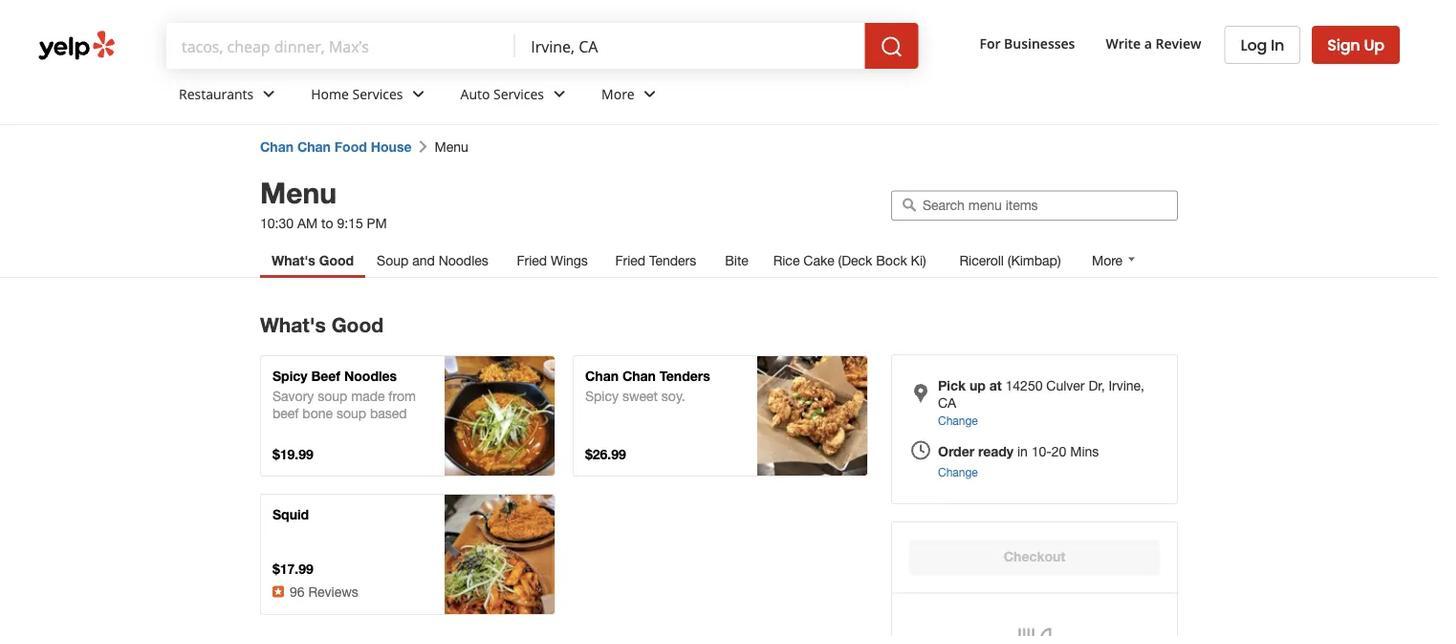 Task type: vqa. For each thing, say whether or not it's contained in the screenshot.
Rice
yes



Task type: locate. For each thing, give the bounding box(es) containing it.
0 vertical spatial change button
[[938, 412, 978, 429]]

2 change button from the top
[[938, 464, 978, 481]]

soup and noodles
[[377, 253, 488, 269]]

good down the 9:15
[[319, 253, 354, 269]]

1 services from the left
[[352, 85, 403, 103]]

noodles up made
[[344, 369, 397, 384]]

0 vertical spatial spicy
[[272, 369, 307, 384]]

services for auto services
[[493, 85, 544, 103]]

a
[[1144, 34, 1152, 52]]

chan
[[260, 139, 294, 155], [297, 139, 331, 155], [585, 369, 619, 384], [622, 369, 656, 384]]

1 24 cart image from the left
[[488, 418, 511, 441]]

(kimbap)
[[1008, 253, 1061, 269]]

menu inside 'menu 10:30 am to 9:15 pm'
[[260, 175, 337, 209]]

noodles
[[439, 253, 488, 269], [344, 369, 397, 384]]

24 cart image
[[488, 556, 511, 579]]

14250 culver dr, irvine, ca
[[938, 378, 1145, 411]]

sign up link
[[1312, 26, 1400, 64]]

restaurants link
[[163, 69, 296, 124]]

1   text field from the left
[[182, 35, 500, 56]]

2 horizontal spatial 24 chevron down v2 image
[[548, 83, 571, 106]]

0 horizontal spatial fried
[[517, 253, 547, 269]]

menu for menu 10:30 am to 9:15 pm
[[260, 175, 337, 209]]

cake
[[803, 253, 834, 269]]

1 horizontal spatial spicy
[[585, 389, 619, 404]]

10-
[[1031, 444, 1052, 459]]

change button down ca
[[938, 412, 978, 429]]

24 chevron down v2 image inside home services link
[[407, 83, 430, 106]]

0 horizontal spatial   text field
[[182, 35, 500, 56]]

add for chan chan tenders spicy sweet soy.
[[778, 400, 802, 415]]

businesses
[[1004, 34, 1075, 52]]

2 24 cart image from the left
[[801, 418, 824, 441]]

change button
[[938, 412, 978, 429], [938, 464, 978, 481]]

2   text field from the left
[[531, 35, 849, 56]]

2 fried from the left
[[615, 253, 646, 269]]

culver
[[1046, 378, 1085, 394]]

services
[[352, 85, 403, 103], [493, 85, 544, 103]]

what's good
[[272, 253, 354, 269], [260, 313, 384, 337]]

spicy up savory
[[272, 369, 307, 384]]

chan left food
[[297, 139, 331, 155]]

0 vertical spatial what's
[[272, 253, 315, 269]]

1 horizontal spatial menu
[[435, 139, 468, 155]]

24 chevron down v2 image
[[257, 83, 280, 106], [407, 83, 430, 106], [548, 83, 571, 106]]

and
[[412, 253, 435, 269]]

chan down restaurants link
[[260, 139, 294, 155]]

chan chan food house
[[260, 139, 412, 155]]

sign
[[1327, 34, 1360, 55]]

noodles inside spicy beef noodles savory soup made from beef bone soup based
[[344, 369, 397, 384]]

change button down order
[[938, 464, 978, 481]]

cart for spicy beef noodles savory soup made from beef bone soup based
[[509, 400, 534, 415]]

0 vertical spatial menu
[[435, 139, 468, 155]]

rice cake (deck bock ki)
[[773, 253, 926, 269]]

write a review
[[1106, 34, 1201, 52]]

services right home
[[352, 85, 403, 103]]

menu down auto
[[435, 139, 468, 155]]

menu up am
[[260, 175, 337, 209]]

home
[[311, 85, 349, 103]]

1 vertical spatial noodles
[[344, 369, 397, 384]]

what's up beef
[[260, 313, 326, 337]]

None search field
[[166, 23, 941, 69]]

1 change from the top
[[938, 414, 978, 427]]

  text field up 24 chevron down v2 icon
[[531, 35, 849, 56]]

sweet
[[622, 389, 658, 404]]

10:30
[[260, 216, 294, 231]]

1 vertical spatial spicy
[[585, 389, 619, 404]]

write
[[1106, 34, 1141, 52]]

tenders inside chan chan tenders spicy sweet soy.
[[660, 369, 710, 384]]

1 horizontal spatial 24 chevron down v2 image
[[407, 83, 430, 106]]

riceroll
[[959, 253, 1004, 269]]

house
[[371, 139, 412, 155]]

search image
[[880, 35, 903, 58], [880, 35, 903, 58]]

change button for pick up at
[[938, 412, 978, 429]]

soup
[[318, 389, 347, 404], [336, 406, 366, 422]]

soup down beef
[[318, 389, 347, 404]]

24 chevron down v2 image for restaurants
[[257, 83, 280, 106]]

1 horizontal spatial services
[[493, 85, 544, 103]]

24 chevron down v2 image right auto services at the left top
[[548, 83, 571, 106]]

  text field for tacos, cheap dinner, max's text field
[[182, 35, 500, 56]]

bone
[[302, 406, 333, 422]]

change
[[938, 414, 978, 427], [938, 466, 978, 479]]

wings
[[551, 253, 588, 269]]

good up beef
[[331, 313, 384, 337]]

1 fried from the left
[[517, 253, 547, 269]]

tab list containing what's good
[[260, 244, 1150, 278]]

ca
[[938, 395, 956, 411]]

0 horizontal spatial services
[[352, 85, 403, 103]]

fried left wings
[[517, 253, 547, 269]]

tenders
[[649, 253, 696, 269], [660, 369, 710, 384]]

1 vertical spatial menu
[[260, 175, 337, 209]]

0 vertical spatial soup
[[318, 389, 347, 404]]

for
[[980, 34, 1001, 52]]

write a review link
[[1098, 26, 1209, 60]]

change down order
[[938, 466, 978, 479]]

tenders up "soy."
[[660, 369, 710, 384]]

spicy left sweet
[[585, 389, 619, 404]]

am
[[297, 216, 318, 231]]

24 chevron down v2 image inside restaurants link
[[257, 83, 280, 106]]

tenders left bite
[[649, 253, 696, 269]]

what's good up beef
[[260, 313, 384, 337]]

mins
[[1070, 444, 1099, 459]]

add to cart
[[465, 400, 534, 415], [778, 400, 847, 415], [465, 538, 534, 554]]

what's down am
[[272, 253, 315, 269]]

fried for fried tenders
[[615, 253, 646, 269]]

24 chevron down v2 image inside the auto services link
[[548, 83, 571, 106]]

$17.99
[[272, 561, 313, 577]]

riceroll (kimbap)
[[959, 253, 1061, 269]]

2 services from the left
[[493, 85, 544, 103]]

9:15
[[337, 216, 363, 231]]

menu for menu
[[435, 139, 468, 155]]

24 chevron down v2 image for home services
[[407, 83, 430, 106]]

0 horizontal spatial spicy
[[272, 369, 307, 384]]

0 vertical spatial noodles
[[439, 253, 488, 269]]

squid
[[272, 507, 309, 523]]

0 horizontal spatial menu
[[260, 175, 337, 209]]

24 chevron down v2 image right restaurants
[[257, 83, 280, 106]]

soy.
[[661, 389, 685, 404]]

fried right wings
[[615, 253, 646, 269]]

cart for chan chan tenders spicy sweet soy.
[[821, 400, 847, 415]]

good
[[319, 253, 354, 269], [331, 313, 384, 337]]

  text field up home
[[182, 35, 500, 56]]

change down ca
[[938, 414, 978, 427]]

fried
[[517, 253, 547, 269], [615, 253, 646, 269]]

what's good down am
[[272, 253, 354, 269]]

pick
[[938, 378, 966, 394]]

tab list
[[260, 244, 1150, 278]]

1 vertical spatial what's
[[260, 313, 326, 337]]

  text field
[[182, 35, 500, 56], [531, 35, 849, 56]]

2 24 chevron down v2 image from the left
[[407, 83, 430, 106]]

2 change from the top
[[938, 466, 978, 479]]

24 chevron down v2 image for auto services
[[548, 83, 571, 106]]

1 vertical spatial what's good
[[260, 313, 384, 337]]

fried wings
[[517, 253, 588, 269]]

noodles for and
[[439, 253, 488, 269]]

spicy inside spicy beef noodles savory soup made from beef bone soup based
[[272, 369, 307, 384]]

based
[[370, 406, 407, 422]]

noodles for beef
[[344, 369, 397, 384]]

made
[[351, 389, 385, 404]]

log in
[[1241, 34, 1284, 56]]

spicy
[[272, 369, 307, 384], [585, 389, 619, 404]]

1 vertical spatial change button
[[938, 464, 978, 481]]

0 horizontal spatial 24 cart image
[[488, 418, 511, 441]]

irvine,
[[1109, 378, 1145, 394]]

1 24 chevron down v2 image from the left
[[257, 83, 280, 106]]

savory
[[272, 389, 314, 404]]

noodles right the and
[[439, 253, 488, 269]]

24 cart image
[[488, 418, 511, 441], [801, 418, 824, 441]]

1 horizontal spatial noodles
[[439, 253, 488, 269]]

0 vertical spatial change
[[938, 414, 978, 427]]

1 horizontal spatial fried
[[615, 253, 646, 269]]

services right auto
[[493, 85, 544, 103]]

$19.99
[[272, 447, 313, 463]]

rice
[[773, 253, 800, 269]]

0 horizontal spatial noodles
[[344, 369, 397, 384]]

1 vertical spatial soup
[[336, 406, 366, 422]]

1 change button from the top
[[938, 412, 978, 429]]

cart
[[509, 400, 534, 415], [821, 400, 847, 415], [509, 538, 534, 554]]

14250
[[1005, 378, 1043, 394]]

24 chevron down v2 image left auto
[[407, 83, 430, 106]]

3 24 chevron down v2 image from the left
[[548, 83, 571, 106]]

1 horizontal spatial   text field
[[531, 35, 849, 56]]

24 cart image for spicy beef noodles savory soup made from beef bone soup based
[[488, 418, 511, 441]]

1 horizontal spatial 24 cart image
[[801, 418, 824, 441]]

1 vertical spatial tenders
[[660, 369, 710, 384]]

soup down made
[[336, 406, 366, 422]]

auto services link
[[445, 69, 586, 124]]

for businesses link
[[972, 26, 1083, 60]]

0 horizontal spatial 24 chevron down v2 image
[[257, 83, 280, 106]]

menu
[[435, 139, 468, 155], [260, 175, 337, 209]]

add
[[465, 400, 489, 415], [778, 400, 802, 415], [465, 538, 489, 554]]

1 vertical spatial change
[[938, 466, 978, 479]]

what's
[[272, 253, 315, 269], [260, 313, 326, 337]]



Task type: describe. For each thing, give the bounding box(es) containing it.
in
[[1271, 34, 1284, 56]]

tacos, cheap dinner, Max's text field
[[182, 35, 500, 56]]

auto services
[[460, 85, 544, 103]]

0 vertical spatial tenders
[[649, 253, 696, 269]]

services for home services
[[352, 85, 403, 103]]

log
[[1241, 34, 1267, 56]]

24 cart image for chan chan tenders spicy sweet soy.
[[801, 418, 824, 441]]

home services link
[[296, 69, 445, 124]]

pick up at
[[938, 378, 1002, 394]]

dr,
[[1088, 378, 1105, 394]]

add to cart for chan chan tenders spicy sweet soy.
[[778, 400, 847, 415]]

log in link
[[1224, 26, 1301, 64]]

order
[[938, 444, 974, 459]]

fried for fried wings
[[517, 253, 547, 269]]

home services
[[311, 85, 403, 103]]

chan chan tenders spicy sweet soy.
[[585, 369, 710, 404]]

ki)
[[911, 253, 926, 269]]

Search menu items text field
[[923, 197, 1168, 214]]

up
[[1364, 34, 1384, 55]]

to inside 'menu 10:30 am to 9:15 pm'
[[321, 216, 333, 231]]

up
[[969, 378, 986, 394]]

96
[[290, 584, 305, 600]]

change for pick up at
[[938, 414, 978, 427]]

address, neighborhood, city, state or zip text field
[[531, 35, 849, 56]]

change button for order ready
[[938, 464, 978, 481]]

1 vertical spatial good
[[331, 313, 384, 337]]

checkout
[[1004, 549, 1065, 565]]

0 vertical spatial what's good
[[272, 253, 354, 269]]

fried tenders
[[615, 253, 696, 269]]

more link
[[586, 69, 677, 124]]

beef
[[272, 406, 299, 422]]

pm
[[367, 216, 387, 231]]

auto
[[460, 85, 490, 103]]

checkout button
[[909, 540, 1160, 576]]

in
[[1017, 444, 1028, 459]]

from
[[389, 389, 416, 404]]

spicy beef noodles savory soup made from beef bone soup based
[[272, 369, 416, 422]]

  text field for address, neighborhood, city, state or zip text box
[[531, 35, 849, 56]]

order ready in 10-20 mins
[[938, 444, 1099, 459]]

review
[[1156, 34, 1201, 52]]

chan up $26.99
[[585, 369, 619, 384]]

bock
[[876, 253, 907, 269]]

chan up sweet
[[622, 369, 656, 384]]

96 reviews
[[290, 584, 358, 600]]

add for spicy beef noodles savory soup made from beef bone soup based
[[465, 400, 489, 415]]

add to cart for spicy beef noodles savory soup made from beef bone soup based
[[465, 400, 534, 415]]

0 vertical spatial good
[[319, 253, 354, 269]]

$26.99
[[585, 447, 626, 463]]

20
[[1052, 444, 1066, 459]]

food
[[334, 139, 367, 155]]

change for order ready
[[938, 466, 978, 479]]

soup
[[377, 253, 409, 269]]

bite
[[725, 253, 749, 269]]

at
[[989, 378, 1002, 394]]

beef
[[311, 369, 340, 384]]

spicy inside chan chan tenders spicy sweet soy.
[[585, 389, 619, 404]]

reviews
[[308, 584, 358, 600]]

(deck
[[838, 253, 872, 269]]

more
[[601, 85, 635, 103]]

menu 10:30 am to 9:15 pm
[[260, 175, 387, 231]]

restaurants
[[179, 85, 254, 103]]

24 chevron down v2 image
[[638, 83, 661, 106]]

for businesses
[[980, 34, 1075, 52]]

sign up
[[1327, 34, 1384, 55]]

ready
[[978, 444, 1014, 459]]

chan chan food house link
[[260, 139, 412, 155]]



